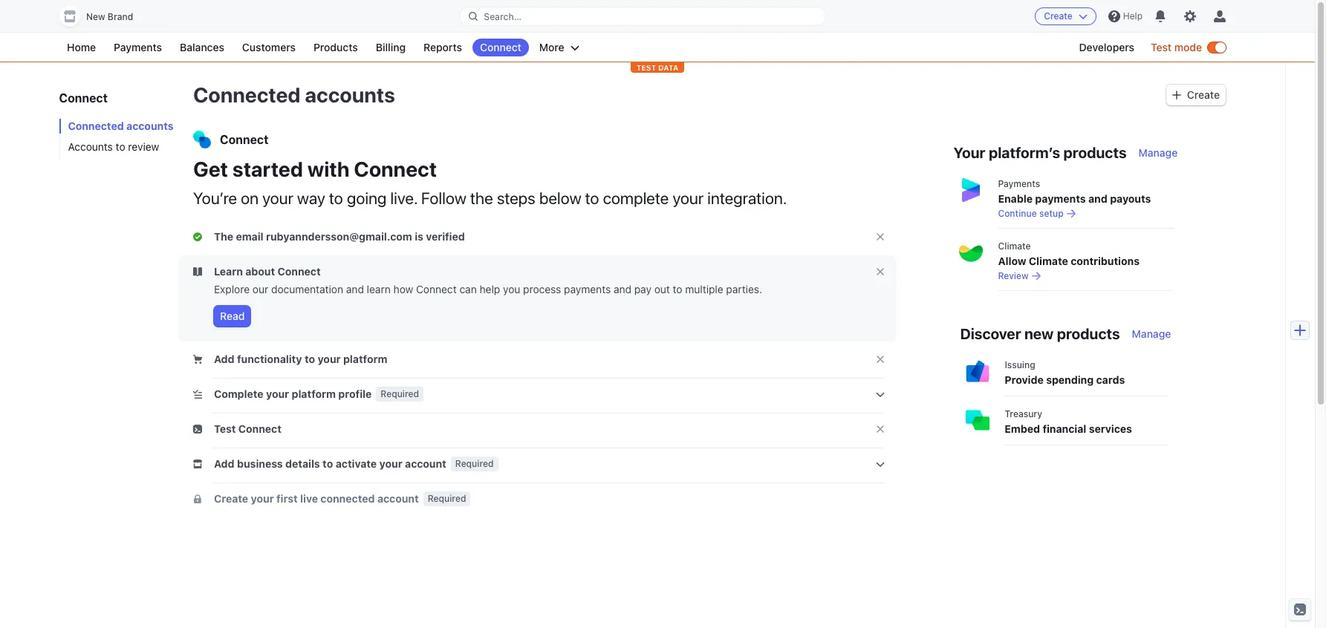 Task type: describe. For each thing, give the bounding box(es) containing it.
started
[[233, 157, 303, 181]]

developers link
[[1072, 39, 1142, 56]]

discover new products
[[960, 326, 1120, 343]]

connect up documentation
[[278, 265, 321, 278]]

0 horizontal spatial payments
[[564, 283, 611, 296]]

below
[[539, 189, 582, 208]]

add for add business details to activate your account
[[214, 458, 235, 470]]

test
[[637, 63, 656, 72]]

add functionality to your platform
[[214, 353, 388, 366]]

about
[[245, 265, 275, 278]]

2 vertical spatial required
[[428, 493, 466, 505]]

parties.
[[726, 283, 763, 296]]

test for test mode
[[1151, 41, 1172, 54]]

contributions
[[1071, 255, 1140, 268]]

payouts
[[1110, 192, 1151, 205]]

allow
[[998, 255, 1027, 268]]

get started with connect you're on your way to going live. follow the steps below to complete your integration.
[[193, 157, 787, 208]]

explore our documentation and learn how connect can help you process payments and pay out to multiple parties.
[[214, 283, 763, 296]]

rubyanndersson@gmail.com
[[266, 230, 412, 243]]

account inside dropdown button
[[405, 458, 446, 470]]

details
[[285, 458, 320, 470]]

test connect button
[[193, 422, 285, 437]]

accounts inside 'connected accounts' link
[[127, 120, 174, 132]]

documentation
[[271, 283, 343, 296]]

connect inside get started with connect you're on your way to going live. follow the steps below to complete your integration.
[[354, 157, 437, 181]]

connect down "search…"
[[480, 41, 522, 54]]

connected
[[321, 493, 375, 505]]

new brand button
[[59, 6, 148, 27]]

balances link
[[172, 39, 232, 56]]

continue setup
[[998, 208, 1064, 219]]

connect up 'connected accounts' link
[[59, 91, 108, 105]]

verified
[[426, 230, 465, 243]]

svg image for complete your platform profile
[[193, 390, 202, 399]]

developers
[[1079, 41, 1135, 54]]

0 vertical spatial create button
[[1035, 7, 1097, 25]]

connected accounts link
[[59, 119, 178, 134]]

connect up business at the left of page
[[238, 423, 282, 436]]

live
[[300, 493, 318, 505]]

1 horizontal spatial accounts
[[305, 82, 395, 107]]

add business details to activate your account button
[[193, 457, 449, 472]]

is
[[415, 230, 424, 243]]

reports
[[424, 41, 462, 54]]

way
[[297, 189, 325, 208]]

0 vertical spatial climate
[[998, 241, 1031, 252]]

integration.
[[708, 189, 787, 208]]

0 vertical spatial connected
[[193, 82, 301, 107]]

your left first
[[251, 493, 274, 505]]

products for discover new products
[[1057, 326, 1120, 343]]

connect left can
[[416, 283, 457, 296]]

Search… search field
[[460, 7, 825, 26]]

spending
[[1047, 374, 1094, 386]]

business
[[237, 458, 283, 470]]

accounts to review
[[68, 140, 160, 153]]

treasury embed financial services
[[1005, 409, 1133, 436]]

search…
[[484, 11, 522, 22]]

products
[[314, 41, 358, 54]]

continue
[[998, 208, 1037, 219]]

1 horizontal spatial platform
[[343, 353, 388, 366]]

first
[[277, 493, 298, 505]]

test for test connect
[[214, 423, 236, 436]]

billing
[[376, 41, 406, 54]]

get
[[193, 157, 228, 181]]

payments enable payments and payouts
[[998, 178, 1151, 205]]

1 vertical spatial connected accounts
[[68, 120, 174, 132]]

help
[[480, 283, 500, 296]]

live.
[[390, 189, 418, 208]]

svg image for learn about connect
[[193, 268, 202, 277]]

review
[[128, 140, 160, 153]]

reports link
[[416, 39, 470, 56]]

1 vertical spatial platform
[[292, 388, 336, 401]]

svg image for create your first live connected account
[[193, 495, 202, 504]]

payments link
[[106, 39, 170, 56]]

0 vertical spatial connected accounts
[[193, 82, 395, 107]]

add for add functionality to your platform
[[214, 353, 235, 366]]

continue setup link
[[998, 208, 1175, 220]]

required for add business details to activate your account
[[455, 459, 494, 470]]

read link
[[214, 306, 251, 327]]

1 vertical spatial climate
[[1029, 255, 1069, 268]]

profile
[[338, 388, 372, 401]]

the
[[470, 189, 493, 208]]

how
[[394, 283, 413, 296]]

payments for payments
[[114, 41, 162, 54]]

required for complete your platform profile
[[381, 389, 419, 400]]

Search… text field
[[460, 7, 825, 26]]

multiple
[[685, 283, 724, 296]]

brand
[[108, 11, 133, 22]]

functionality
[[237, 353, 302, 366]]

manage link for discover new products
[[1132, 327, 1171, 342]]

home
[[67, 41, 96, 54]]

you're
[[193, 189, 237, 208]]

to right way
[[329, 189, 343, 208]]

email
[[236, 230, 264, 243]]

process
[[523, 283, 561, 296]]

financial
[[1043, 423, 1087, 436]]

learn
[[214, 265, 243, 278]]

follow
[[421, 189, 467, 208]]

your up profile
[[318, 353, 341, 366]]

test connect
[[214, 423, 282, 436]]

manage link for your platform's products
[[1139, 146, 1178, 161]]

home link
[[59, 39, 103, 56]]

treasury
[[1005, 409, 1043, 420]]

manage for discover new products
[[1132, 328, 1171, 340]]

cards
[[1097, 374, 1125, 386]]

to right details
[[323, 458, 333, 470]]

complete
[[214, 388, 264, 401]]

complete your platform profile button
[[193, 387, 375, 402]]

learn about connect button
[[193, 265, 324, 279]]



Task type: locate. For each thing, give the bounding box(es) containing it.
svg image
[[1173, 91, 1182, 100], [193, 268, 202, 277], [193, 355, 202, 364], [193, 495, 202, 504]]

read
[[220, 310, 245, 323]]

svg image left complete
[[193, 390, 202, 399]]

connect up live.
[[354, 157, 437, 181]]

connect up started
[[220, 133, 269, 146]]

svg image inside learn about connect dropdown button
[[193, 268, 202, 277]]

add
[[214, 353, 235, 366], [214, 458, 235, 470]]

issuing provide spending cards
[[1005, 360, 1125, 386]]

connect link
[[473, 39, 529, 56]]

customers link
[[235, 39, 303, 56]]

2 svg image from the top
[[193, 390, 202, 399]]

platform's
[[989, 144, 1061, 161]]

create button up developers
[[1035, 7, 1097, 25]]

accounts to review link
[[59, 140, 178, 155]]

svg image inside complete your platform profile dropdown button
[[193, 390, 202, 399]]

setup
[[1040, 208, 1064, 219]]

explore
[[214, 283, 250, 296]]

svg image for add functionality to your platform
[[193, 355, 202, 364]]

going
[[347, 189, 387, 208]]

create
[[1044, 10, 1073, 22], [1187, 88, 1220, 101], [214, 493, 248, 505]]

help button
[[1103, 4, 1149, 28]]

1 horizontal spatial create button
[[1167, 85, 1226, 106]]

customers
[[242, 41, 296, 54]]

payments up enable
[[998, 178, 1041, 190]]

new
[[1025, 326, 1054, 343]]

1 vertical spatial manage
[[1132, 328, 1171, 340]]

you
[[503, 283, 520, 296]]

test mode
[[1151, 41, 1202, 54]]

on
[[241, 189, 259, 208]]

1 vertical spatial accounts
[[127, 120, 174, 132]]

1 vertical spatial required
[[455, 459, 494, 470]]

billing link
[[368, 39, 413, 56]]

add functionality to your platform button
[[193, 352, 390, 367]]

add up complete
[[214, 353, 235, 366]]

1 horizontal spatial and
[[614, 283, 632, 296]]

payments
[[114, 41, 162, 54], [998, 178, 1041, 190]]

test data
[[637, 63, 679, 72]]

0 vertical spatial payments
[[114, 41, 162, 54]]

1 horizontal spatial payments
[[998, 178, 1041, 190]]

balances
[[180, 41, 224, 54]]

1 vertical spatial payments
[[998, 178, 1041, 190]]

svg image for test connect
[[193, 425, 202, 434]]

1 add from the top
[[214, 353, 235, 366]]

with
[[308, 157, 350, 181]]

manage
[[1139, 146, 1178, 159], [1132, 328, 1171, 340]]

1 vertical spatial add
[[214, 458, 235, 470]]

3 svg image from the top
[[193, 425, 202, 434]]

1 horizontal spatial connected accounts
[[193, 82, 395, 107]]

1 vertical spatial create button
[[1167, 85, 1226, 106]]

mode
[[1175, 41, 1202, 54]]

create down business at the left of page
[[214, 493, 248, 505]]

the
[[214, 230, 233, 243]]

create up developers link
[[1044, 10, 1073, 22]]

0 vertical spatial manage link
[[1139, 146, 1178, 161]]

and for learn
[[346, 283, 364, 296]]

and left the pay
[[614, 283, 632, 296]]

1 vertical spatial connected
[[68, 120, 124, 132]]

issuing
[[1005, 360, 1036, 371]]

your
[[262, 189, 293, 208], [673, 189, 704, 208], [318, 353, 341, 366], [266, 388, 289, 401], [379, 458, 403, 470], [251, 493, 274, 505]]

svg image left the
[[193, 233, 202, 242]]

and left learn
[[346, 283, 364, 296]]

0 vertical spatial create
[[1044, 10, 1073, 22]]

test down complete
[[214, 423, 236, 436]]

to right out
[[673, 283, 683, 296]]

1 horizontal spatial connected
[[193, 82, 301, 107]]

0 vertical spatial platform
[[343, 353, 388, 366]]

0 horizontal spatial test
[[214, 423, 236, 436]]

and for payouts
[[1089, 192, 1108, 205]]

1 horizontal spatial create
[[1044, 10, 1073, 22]]

your right activate
[[379, 458, 403, 470]]

0 horizontal spatial connected accounts
[[68, 120, 174, 132]]

our
[[253, 283, 268, 296]]

activate
[[336, 458, 377, 470]]

payments inside payments enable payments and payouts
[[998, 178, 1041, 190]]

1 horizontal spatial test
[[1151, 41, 1172, 54]]

0 horizontal spatial platform
[[292, 388, 336, 401]]

services
[[1089, 423, 1133, 436]]

climate
[[998, 241, 1031, 252], [1029, 255, 1069, 268]]

provide
[[1005, 374, 1044, 386]]

the email rubyanndersson@gmail.com is verified
[[214, 230, 465, 243]]

products link
[[306, 39, 365, 56]]

4 svg image from the top
[[193, 460, 202, 469]]

connected accounts up 'accounts to review' link
[[68, 120, 174, 132]]

0 vertical spatial manage
[[1139, 146, 1178, 159]]

0 vertical spatial payments
[[1036, 192, 1086, 205]]

payments up setup
[[1036, 192, 1086, 205]]

add inside add business details to activate your account dropdown button
[[214, 458, 235, 470]]

0 vertical spatial accounts
[[305, 82, 395, 107]]

svg image left test connect at the bottom left of page
[[193, 425, 202, 434]]

1 vertical spatial account
[[378, 493, 419, 505]]

test inside dropdown button
[[214, 423, 236, 436]]

review
[[998, 271, 1029, 282]]

test left mode
[[1151, 41, 1172, 54]]

payments down brand
[[114, 41, 162, 54]]

svg image down test connect dropdown button
[[193, 460, 202, 469]]

your platform's products
[[954, 144, 1127, 161]]

svg image inside add functionality to your platform dropdown button
[[193, 355, 202, 364]]

svg image
[[193, 233, 202, 242], [193, 390, 202, 399], [193, 425, 202, 434], [193, 460, 202, 469]]

discover
[[960, 326, 1022, 343]]

add left business at the left of page
[[214, 458, 235, 470]]

pay
[[635, 283, 652, 296]]

accounts up 'review'
[[127, 120, 174, 132]]

1 svg image from the top
[[193, 233, 202, 242]]

svg image for add business details to activate your account
[[193, 460, 202, 469]]

0 vertical spatial account
[[405, 458, 446, 470]]

connected accounts down the customers link
[[193, 82, 395, 107]]

and up the continue setup link
[[1089, 192, 1108, 205]]

0 horizontal spatial and
[[346, 283, 364, 296]]

platform up profile
[[343, 353, 388, 366]]

and
[[1089, 192, 1108, 205], [346, 283, 364, 296], [614, 283, 632, 296]]

test
[[1151, 41, 1172, 54], [214, 423, 236, 436]]

your down functionality at the left of the page
[[266, 388, 289, 401]]

1 vertical spatial payments
[[564, 283, 611, 296]]

create your first live connected account
[[214, 493, 419, 505]]

1 vertical spatial products
[[1057, 326, 1120, 343]]

payments inside payments enable payments and payouts
[[1036, 192, 1086, 205]]

your
[[954, 144, 986, 161]]

0 horizontal spatial connected
[[68, 120, 124, 132]]

can
[[460, 283, 477, 296]]

help
[[1124, 10, 1143, 22]]

1 vertical spatial manage link
[[1132, 327, 1171, 342]]

to up complete your platform profile
[[305, 353, 315, 366]]

new
[[86, 11, 105, 22]]

0 horizontal spatial accounts
[[127, 120, 174, 132]]

your right complete
[[673, 189, 704, 208]]

required
[[381, 389, 419, 400], [455, 459, 494, 470], [428, 493, 466, 505]]

accounts down products link
[[305, 82, 395, 107]]

2 vertical spatial create
[[214, 493, 248, 505]]

account right connected
[[378, 493, 419, 505]]

add business details to activate your account
[[214, 458, 446, 470]]

more button
[[532, 39, 587, 56]]

2 add from the top
[[214, 458, 235, 470]]

svg image for create
[[1173, 91, 1182, 100]]

and inside payments enable payments and payouts
[[1089, 192, 1108, 205]]

products for your platform's products
[[1064, 144, 1127, 161]]

new brand
[[86, 11, 133, 22]]

2 horizontal spatial and
[[1089, 192, 1108, 205]]

1 horizontal spatial payments
[[1036, 192, 1086, 205]]

steps
[[497, 189, 536, 208]]

to right below
[[585, 189, 599, 208]]

manage for your platform's products
[[1139, 146, 1178, 159]]

account right activate
[[405, 458, 446, 470]]

platform down add functionality to your platform
[[292, 388, 336, 401]]

review link
[[998, 271, 1175, 282]]

0 vertical spatial required
[[381, 389, 419, 400]]

climate up allow
[[998, 241, 1031, 252]]

payments for payments enable payments and payouts
[[998, 178, 1041, 190]]

svg image for the email rubyanndersson@gmail.com is verified
[[193, 233, 202, 242]]

account
[[405, 458, 446, 470], [378, 493, 419, 505]]

0 vertical spatial products
[[1064, 144, 1127, 161]]

platform
[[343, 353, 388, 366], [292, 388, 336, 401]]

create button down mode
[[1167, 85, 1226, 106]]

svg image inside test connect dropdown button
[[193, 425, 202, 434]]

payments right process
[[564, 283, 611, 296]]

add inside add functionality to your platform dropdown button
[[214, 353, 235, 366]]

1 vertical spatial create
[[1187, 88, 1220, 101]]

your right on
[[262, 189, 293, 208]]

0 vertical spatial add
[[214, 353, 235, 366]]

connected down the customers link
[[193, 82, 301, 107]]

accounts
[[305, 82, 395, 107], [127, 120, 174, 132]]

1 vertical spatial test
[[214, 423, 236, 436]]

learn
[[367, 283, 391, 296]]

0 vertical spatial test
[[1151, 41, 1172, 54]]

0 horizontal spatial create
[[214, 493, 248, 505]]

to down 'connected accounts' link
[[116, 140, 126, 153]]

payments
[[1036, 192, 1086, 205], [564, 283, 611, 296]]

enable
[[998, 192, 1033, 205]]

connected up accounts
[[68, 120, 124, 132]]

0 horizontal spatial payments
[[114, 41, 162, 54]]

climate right allow
[[1029, 255, 1069, 268]]

2 horizontal spatial create
[[1187, 88, 1220, 101]]

more
[[539, 41, 565, 54]]

products up issuing provide spending cards
[[1057, 326, 1120, 343]]

svg image inside add business details to activate your account dropdown button
[[193, 460, 202, 469]]

embed
[[1005, 423, 1040, 436]]

products up payments enable payments and payouts
[[1064, 144, 1127, 161]]

out
[[655, 283, 670, 296]]

create down mode
[[1187, 88, 1220, 101]]

0 horizontal spatial create button
[[1035, 7, 1097, 25]]

learn about connect
[[214, 265, 321, 278]]

to
[[116, 140, 126, 153], [329, 189, 343, 208], [585, 189, 599, 208], [673, 283, 683, 296], [305, 353, 315, 366], [323, 458, 333, 470]]



Task type: vqa. For each thing, say whether or not it's contained in the screenshot.
HELP Icon
no



